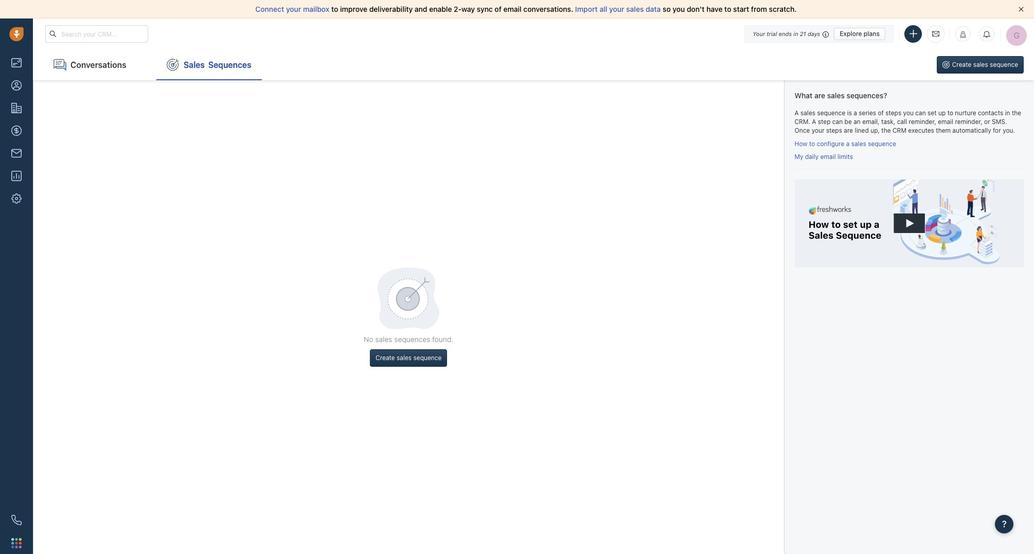 Task type: locate. For each thing, give the bounding box(es) containing it.
connect your mailbox to improve deliverability and enable 2-way sync of email conversations. import all your sales data so you don't have to start from scratch.
[[256, 5, 797, 13]]

conversations.
[[524, 5, 574, 13]]

a
[[795, 109, 799, 117], [813, 118, 817, 125]]

0 vertical spatial a
[[854, 109, 858, 117]]

1 horizontal spatial you
[[904, 109, 914, 117]]

1 horizontal spatial the
[[1013, 109, 1022, 117]]

series
[[859, 109, 877, 117]]

1 horizontal spatial your
[[610, 5, 625, 13]]

create sales sequence button down the no sales sequences found.
[[370, 350, 448, 367]]

your
[[286, 5, 301, 13], [610, 5, 625, 13], [812, 127, 825, 134]]

0 horizontal spatial reminder,
[[909, 118, 937, 125]]

1 horizontal spatial create
[[953, 61, 972, 68]]

2 horizontal spatial email
[[939, 118, 954, 125]]

are right the what
[[815, 91, 826, 100]]

2 reminder, from the left
[[956, 118, 983, 125]]

1 vertical spatial steps
[[827, 127, 843, 134]]

a left step
[[813, 118, 817, 125]]

0 vertical spatial create
[[953, 61, 972, 68]]

sales sequences
[[184, 60, 252, 69]]

0 horizontal spatial can
[[833, 118, 843, 125]]

in
[[794, 30, 799, 37], [1006, 109, 1011, 117]]

email up them
[[939, 118, 954, 125]]

0 horizontal spatial a
[[847, 140, 850, 148]]

sync
[[477, 5, 493, 13]]

steps down step
[[827, 127, 843, 134]]

email right sync
[[504, 5, 522, 13]]

how
[[795, 140, 808, 148]]

to right how
[[810, 140, 816, 148]]

1 horizontal spatial in
[[1006, 109, 1011, 117]]

call
[[898, 118, 908, 125]]

1 horizontal spatial email
[[821, 153, 836, 161]]

1 vertical spatial you
[[904, 109, 914, 117]]

create sales sequence down what's new icon
[[953, 61, 1019, 68]]

sequence up step
[[818, 109, 846, 117]]

all
[[600, 5, 608, 13]]

1 vertical spatial in
[[1006, 109, 1011, 117]]

0 horizontal spatial the
[[882, 127, 892, 134]]

0 vertical spatial steps
[[886, 109, 902, 117]]

step
[[819, 118, 831, 125]]

your
[[753, 30, 766, 37]]

reminder,
[[909, 118, 937, 125], [956, 118, 983, 125]]

0 horizontal spatial in
[[794, 30, 799, 37]]

are down be
[[845, 127, 854, 134]]

the up you.
[[1013, 109, 1022, 117]]

in up sms.
[[1006, 109, 1011, 117]]

trial
[[767, 30, 778, 37]]

create sales sequence down the no sales sequences found.
[[376, 354, 442, 362]]

my daily email limits
[[795, 153, 854, 161]]

what
[[795, 91, 813, 100]]

be
[[845, 118, 852, 125]]

sales down the no sales sequences found.
[[397, 354, 412, 362]]

0 horizontal spatial a
[[795, 109, 799, 117]]

a right is
[[854, 109, 858, 117]]

1 horizontal spatial a
[[854, 109, 858, 117]]

email
[[504, 5, 522, 13], [939, 118, 954, 125], [821, 153, 836, 161]]

or
[[985, 118, 991, 125]]

1 horizontal spatial create sales sequence
[[953, 61, 1019, 68]]

to right mailbox
[[332, 5, 338, 13]]

2 horizontal spatial your
[[812, 127, 825, 134]]

1 vertical spatial of
[[879, 109, 884, 117]]

how to configure a sales sequence
[[795, 140, 897, 148]]

to left start
[[725, 5, 732, 13]]

1 vertical spatial create sales sequence
[[376, 354, 442, 362]]

create sales sequence button down what's new icon
[[937, 56, 1025, 74]]

of
[[495, 5, 502, 13], [879, 109, 884, 117]]

0 vertical spatial of
[[495, 5, 502, 13]]

explore
[[840, 30, 863, 37]]

0 vertical spatial create sales sequence button
[[937, 56, 1025, 74]]

explore plans
[[840, 30, 880, 37]]

0 vertical spatial email
[[504, 5, 522, 13]]

1 vertical spatial a
[[813, 118, 817, 125]]

your left mailbox
[[286, 5, 301, 13]]

create sales sequence link
[[937, 56, 1035, 74]]

of right sync
[[495, 5, 502, 13]]

what are sales sequences?
[[795, 91, 888, 100]]

nurture
[[956, 109, 977, 117]]

1 vertical spatial create
[[376, 354, 395, 362]]

explore plans link
[[835, 28, 886, 40]]

you
[[673, 5, 685, 13], [904, 109, 914, 117]]

my
[[795, 153, 804, 161]]

sales left data
[[627, 5, 644, 13]]

you up call
[[904, 109, 914, 117]]

reminder, up executes
[[909, 118, 937, 125]]

and
[[415, 5, 428, 13]]

sales up crm.
[[801, 109, 816, 117]]

email down "configure"
[[821, 153, 836, 161]]

up,
[[871, 127, 880, 134]]

reminder, up automatically
[[956, 118, 983, 125]]

a up limits
[[847, 140, 850, 148]]

sequence inside a sales sequence is a series of steps you can set up to nurture contacts in the crm. a step can be an email, task, call reminder, email reminder, or sms. once your steps are lined up, the crm executes them automatically for you.
[[818, 109, 846, 117]]

improve
[[340, 5, 368, 13]]

0 vertical spatial the
[[1013, 109, 1022, 117]]

from
[[752, 5, 768, 13]]

email,
[[863, 118, 880, 125]]

how to configure a sales sequence link
[[795, 140, 897, 148]]

can left be
[[833, 118, 843, 125]]

create down the no sales sequences found.
[[376, 354, 395, 362]]

sales up contacts
[[974, 61, 989, 68]]

are
[[815, 91, 826, 100], [845, 127, 854, 134]]

can left set
[[916, 109, 927, 117]]

0 vertical spatial create sales sequence
[[953, 61, 1019, 68]]

0 horizontal spatial create sales sequence
[[376, 354, 442, 362]]

connect
[[256, 5, 284, 13]]

in left 21
[[794, 30, 799, 37]]

phone element
[[6, 510, 27, 531]]

sales
[[184, 60, 205, 69]]

0 vertical spatial you
[[673, 5, 685, 13]]

1 horizontal spatial of
[[879, 109, 884, 117]]

a up crm.
[[795, 109, 799, 117]]

your down step
[[812, 127, 825, 134]]

0 horizontal spatial email
[[504, 5, 522, 13]]

steps up task,
[[886, 109, 902, 117]]

of up task,
[[879, 109, 884, 117]]

days
[[808, 30, 821, 37]]

1 horizontal spatial reminder,
[[956, 118, 983, 125]]

no sales sequences found.
[[364, 335, 454, 344]]

1 vertical spatial email
[[939, 118, 954, 125]]

you right so
[[673, 5, 685, 13]]

sales
[[627, 5, 644, 13], [974, 61, 989, 68], [828, 91, 845, 100], [801, 109, 816, 117], [852, 140, 867, 148], [375, 335, 393, 344], [397, 354, 412, 362]]

0 vertical spatial can
[[916, 109, 927, 117]]

enable
[[429, 5, 452, 13]]

my daily email limits link
[[795, 153, 854, 161]]

the down task,
[[882, 127, 892, 134]]

2 vertical spatial email
[[821, 153, 836, 161]]

a
[[854, 109, 858, 117], [847, 140, 850, 148]]

1 horizontal spatial create sales sequence button
[[937, 56, 1025, 74]]

1 vertical spatial are
[[845, 127, 854, 134]]

email inside a sales sequence is a series of steps you can set up to nurture contacts in the crm. a step can be an email, task, call reminder, email reminder, or sms. once your steps are lined up, the crm executes them automatically for you.
[[939, 118, 954, 125]]

is
[[848, 109, 853, 117]]

1 horizontal spatial are
[[845, 127, 854, 134]]

a inside a sales sequence is a series of steps you can set up to nurture contacts in the crm. a step can be an email, task, call reminder, email reminder, or sms. once your steps are lined up, the crm executes them automatically for you.
[[854, 109, 858, 117]]

1 vertical spatial the
[[882, 127, 892, 134]]

crm.
[[795, 118, 811, 125]]

configure
[[817, 140, 845, 148]]

create sales sequence
[[953, 61, 1019, 68], [376, 354, 442, 362]]

can
[[916, 109, 927, 117], [833, 118, 843, 125]]

what's new image
[[960, 31, 967, 38]]

1 horizontal spatial can
[[916, 109, 927, 117]]

create down what's new icon
[[953, 61, 972, 68]]

your right all at the top of the page
[[610, 5, 625, 13]]

to right up at the top of page
[[948, 109, 954, 117]]

your inside a sales sequence is a series of steps you can set up to nurture contacts in the crm. a step can be an email, task, call reminder, email reminder, or sms. once your steps are lined up, the crm executes them automatically for you.
[[812, 127, 825, 134]]

0 horizontal spatial are
[[815, 91, 826, 100]]

data
[[646, 5, 661, 13]]

sales inside create sales sequence link
[[974, 61, 989, 68]]

the
[[1013, 109, 1022, 117], [882, 127, 892, 134]]

create sales sequence button
[[937, 56, 1025, 74], [370, 350, 448, 367]]

1 reminder, from the left
[[909, 118, 937, 125]]

sequence
[[991, 61, 1019, 68], [818, 109, 846, 117], [869, 140, 897, 148], [414, 354, 442, 362]]

0 horizontal spatial create sales sequence button
[[370, 350, 448, 367]]

scratch.
[[770, 5, 797, 13]]

0 vertical spatial a
[[795, 109, 799, 117]]

an
[[854, 118, 861, 125]]

ends
[[779, 30, 792, 37]]

import
[[576, 5, 598, 13]]

tab list
[[33, 49, 262, 80]]

to
[[332, 5, 338, 13], [725, 5, 732, 13], [948, 109, 954, 117], [810, 140, 816, 148]]

steps
[[886, 109, 902, 117], [827, 127, 843, 134]]

create
[[953, 61, 972, 68], [376, 354, 395, 362]]



Task type: vqa. For each thing, say whether or not it's contained in the screenshot.
at to the middle
no



Task type: describe. For each thing, give the bounding box(es) containing it.
start
[[734, 5, 750, 13]]

have
[[707, 5, 723, 13]]

for
[[994, 127, 1002, 134]]

1 vertical spatial a
[[847, 140, 850, 148]]

plans
[[864, 30, 880, 37]]

you.
[[1003, 127, 1016, 134]]

1 horizontal spatial a
[[813, 118, 817, 125]]

up
[[939, 109, 946, 117]]

a sales sequence is a series of steps you can set up to nurture contacts in the crm. a step can be an email, task, call reminder, email reminder, or sms. once your steps are lined up, the crm executes them automatically for you.
[[795, 109, 1022, 134]]

way
[[462, 5, 475, 13]]

lined
[[855, 127, 869, 134]]

limits
[[838, 153, 854, 161]]

sales right no
[[375, 335, 393, 344]]

sales sequences link
[[157, 49, 262, 80]]

you inside a sales sequence is a series of steps you can set up to nurture contacts in the crm. a step can be an email, task, call reminder, email reminder, or sms. once your steps are lined up, the crm executes them automatically for you.
[[904, 109, 914, 117]]

sequence up contacts
[[991, 61, 1019, 68]]

21
[[800, 30, 807, 37]]

found.
[[433, 335, 454, 344]]

no
[[364, 335, 374, 344]]

sales up step
[[828, 91, 845, 100]]

0 horizontal spatial your
[[286, 5, 301, 13]]

daily
[[806, 153, 819, 161]]

connect your mailbox link
[[256, 5, 332, 13]]

send email image
[[933, 30, 940, 38]]

them
[[937, 127, 951, 134]]

freshworks switcher image
[[11, 538, 22, 549]]

1 vertical spatial create sales sequence button
[[370, 350, 448, 367]]

0 horizontal spatial you
[[673, 5, 685, 13]]

1 horizontal spatial steps
[[886, 109, 902, 117]]

Search your CRM... text field
[[45, 25, 148, 43]]

sales down lined
[[852, 140, 867, 148]]

0 horizontal spatial steps
[[827, 127, 843, 134]]

conversations
[[71, 60, 126, 69]]

deliverability
[[370, 5, 413, 13]]

so
[[663, 5, 671, 13]]

0 horizontal spatial of
[[495, 5, 502, 13]]

sales inside a sales sequence is a series of steps you can set up to nurture contacts in the crm. a step can be an email, task, call reminder, email reminder, or sms. once your steps are lined up, the crm executes them automatically for you.
[[801, 109, 816, 117]]

sequence down sequences
[[414, 354, 442, 362]]

set
[[928, 109, 937, 117]]

don't
[[687, 5, 705, 13]]

are inside a sales sequence is a series of steps you can set up to nurture contacts in the crm. a step can be an email, task, call reminder, email reminder, or sms. once your steps are lined up, the crm executes them automatically for you.
[[845, 127, 854, 134]]

conversations link
[[43, 49, 146, 80]]

mailbox
[[303, 5, 330, 13]]

close image
[[1019, 7, 1025, 12]]

to inside a sales sequence is a series of steps you can set up to nurture contacts in the crm. a step can be an email, task, call reminder, email reminder, or sms. once your steps are lined up, the crm executes them automatically for you.
[[948, 109, 954, 117]]

crm
[[893, 127, 907, 134]]

of inside a sales sequence is a series of steps you can set up to nurture contacts in the crm. a step can be an email, task, call reminder, email reminder, or sms. once your steps are lined up, the crm executes them automatically for you.
[[879, 109, 884, 117]]

phone image
[[11, 515, 22, 526]]

your trial ends in 21 days
[[753, 30, 821, 37]]

0 vertical spatial in
[[794, 30, 799, 37]]

import all your sales data link
[[576, 5, 663, 13]]

contacts
[[979, 109, 1004, 117]]

once
[[795, 127, 811, 134]]

sequences
[[395, 335, 431, 344]]

executes
[[909, 127, 935, 134]]

in inside a sales sequence is a series of steps you can set up to nurture contacts in the crm. a step can be an email, task, call reminder, email reminder, or sms. once your steps are lined up, the crm executes them automatically for you.
[[1006, 109, 1011, 117]]

sequence down the up,
[[869, 140, 897, 148]]

1 vertical spatial can
[[833, 118, 843, 125]]

tab list containing conversations
[[33, 49, 262, 80]]

task,
[[882, 118, 896, 125]]

0 vertical spatial are
[[815, 91, 826, 100]]

sequences
[[208, 60, 252, 69]]

automatically
[[953, 127, 992, 134]]

sequences?
[[847, 91, 888, 100]]

sms.
[[993, 118, 1008, 125]]

2-
[[454, 5, 462, 13]]

0 horizontal spatial create
[[376, 354, 395, 362]]



